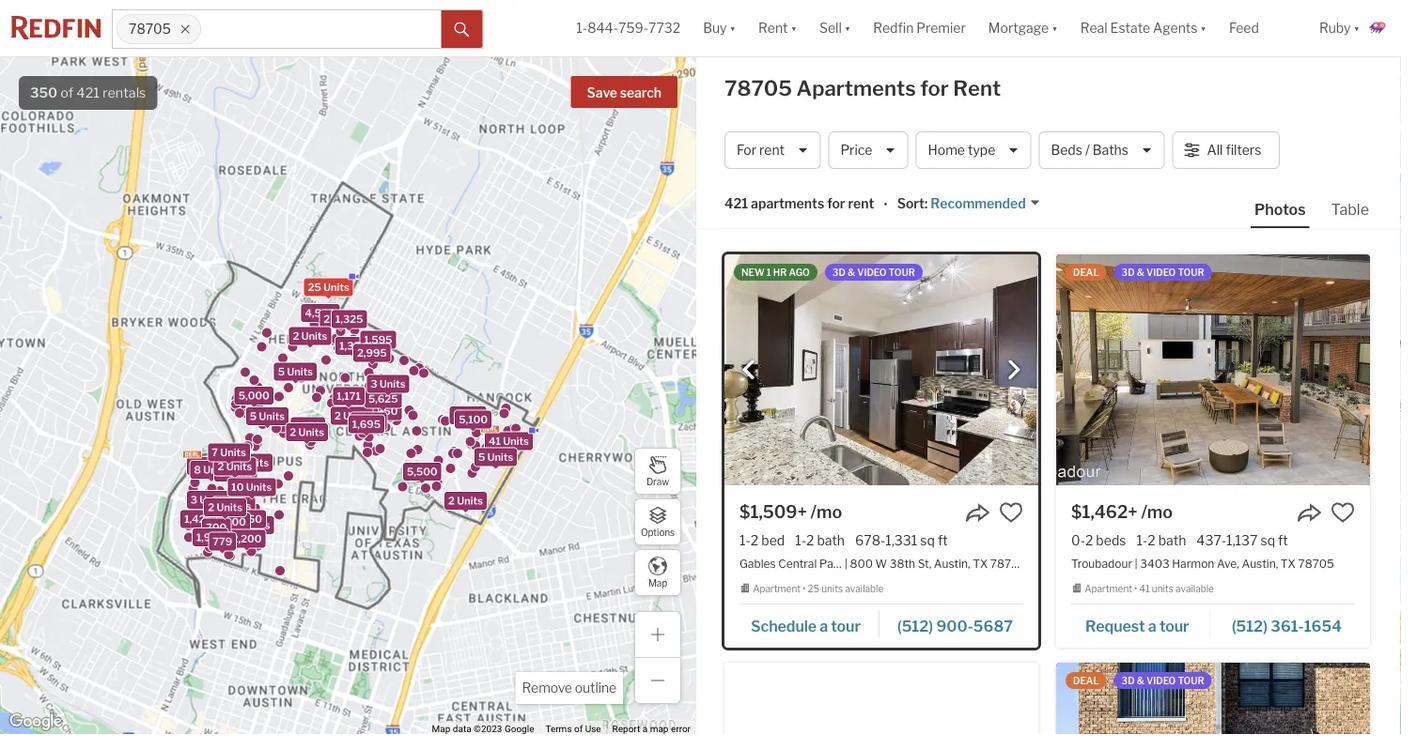 Task type: locate. For each thing, give the bounding box(es) containing it.
2 sq from the left
[[1261, 533, 1275, 549]]

0 horizontal spatial tx
[[973, 557, 988, 571]]

1 vertical spatial 25
[[808, 584, 819, 595]]

for inside the 421 apartments for rent •
[[827, 196, 845, 212]]

▾
[[730, 20, 736, 36], [791, 20, 797, 36], [845, 20, 851, 36], [1052, 20, 1058, 36], [1200, 20, 1206, 36], [1354, 20, 1360, 36]]

1 /mo from the left
[[811, 502, 842, 522]]

units down "park" on the right bottom of the page
[[821, 584, 843, 595]]

0 horizontal spatial /mo
[[811, 502, 842, 522]]

1 horizontal spatial bath
[[1158, 533, 1186, 549]]

photos button
[[1251, 199, 1327, 228]]

apartment down gables
[[753, 584, 801, 595]]

1 units from the left
[[821, 584, 843, 595]]

for down the "premier"
[[920, 76, 949, 101]]

feed
[[1229, 20, 1259, 36]]

0 horizontal spatial 25
[[308, 281, 321, 294]]

deal
[[1073, 267, 1099, 278], [1073, 675, 1099, 687]]

25 units
[[308, 281, 349, 294]]

800
[[850, 557, 873, 571]]

• up the request a tour button at right
[[1134, 584, 1137, 595]]

0 horizontal spatial •
[[803, 584, 806, 595]]

baths
[[1093, 142, 1128, 158]]

estate
[[1110, 20, 1150, 36]]

for for apartments
[[920, 76, 949, 101]]

437-
[[1197, 533, 1226, 549]]

sq
[[920, 533, 935, 549], [1261, 533, 1275, 549]]

41 units
[[489, 435, 529, 448]]

0 horizontal spatial 5
[[250, 411, 257, 423]]

7
[[212, 447, 218, 459]]

1 horizontal spatial available
[[1176, 584, 1214, 595]]

video for photo of 2505 longview st, austin, tx 78705
[[1146, 675, 1176, 687]]

1 tour from the left
[[831, 617, 861, 635]]

for
[[920, 76, 949, 101], [827, 196, 845, 212]]

apartments
[[796, 76, 916, 101]]

3 up "2,300"
[[216, 500, 223, 512]]

1-
[[576, 20, 587, 36], [740, 533, 751, 549], [795, 533, 806, 549], [1136, 533, 1148, 549]]

favorite button checkbox
[[999, 501, 1023, 525], [1331, 501, 1355, 525]]

1 horizontal spatial austin,
[[1242, 557, 1278, 571]]

tx right st,
[[973, 557, 988, 571]]

tour for $1,462+ /mo
[[1159, 617, 1189, 635]]

favorite button checkbox for $1,509+ /mo
[[999, 501, 1023, 525]]

2 available from the left
[[1176, 584, 1214, 595]]

1-2 bath up '3403'
[[1136, 533, 1186, 549]]

(512) 361-1654 link
[[1211, 609, 1355, 641]]

0 horizontal spatial tour
[[831, 617, 861, 635]]

1 horizontal spatial 5
[[278, 366, 285, 378]]

▾ for ruby ▾
[[1354, 20, 1360, 36]]

apartment down troubadour at the bottom right of the page
[[1085, 584, 1132, 595]]

of
[[60, 85, 73, 101]]

1 vertical spatial for
[[827, 196, 845, 212]]

rent ▾ button
[[758, 0, 797, 56]]

filters
[[1226, 142, 1261, 158]]

a down apartment • 25 units available
[[820, 617, 828, 635]]

rent right buy ▾
[[758, 20, 788, 36]]

bath
[[817, 533, 845, 549], [1158, 533, 1186, 549]]

bath for $1,509+ /mo
[[817, 533, 845, 549]]

25 down central
[[808, 584, 819, 595]]

table button
[[1327, 199, 1373, 226]]

▾ for sell ▾
[[845, 20, 851, 36]]

▾ right the ruby
[[1354, 20, 1360, 36]]

2,150
[[234, 514, 262, 526]]

1-2 bath up "park" on the right bottom of the page
[[795, 533, 845, 549]]

rent ▾ button
[[747, 0, 808, 56]]

41 inside map "region"
[[489, 435, 501, 448]]

0 horizontal spatial favorite button checkbox
[[999, 501, 1023, 525]]

2 horizontal spatial 5
[[478, 452, 485, 464]]

(512)
[[897, 617, 933, 635], [1232, 617, 1268, 635]]

a down the apartment • 41 units available
[[1148, 617, 1156, 635]]

bath up '3403'
[[1158, 533, 1186, 549]]

0 horizontal spatial sq
[[920, 533, 935, 549]]

1 horizontal spatial ft
[[1278, 533, 1288, 549]]

0 horizontal spatial favorite button image
[[999, 501, 1023, 525]]

1 horizontal spatial •
[[884, 197, 888, 213]]

1 horizontal spatial 421
[[724, 196, 748, 212]]

1 vertical spatial rent
[[848, 196, 874, 212]]

▾ right "sell"
[[845, 20, 851, 36]]

st,
[[918, 557, 931, 571]]

tour for $1,509+ /mo
[[831, 617, 861, 635]]

tx down 437-1,137 sq ft
[[1281, 557, 1296, 571]]

0 vertical spatial rent
[[759, 142, 785, 158]]

1 horizontal spatial units
[[1152, 584, 1174, 595]]

outline
[[575, 681, 616, 697]]

available down 800
[[845, 584, 884, 595]]

3
[[371, 378, 377, 391], [234, 457, 241, 469], [191, 494, 197, 507], [216, 500, 223, 512]]

tour down the apartment • 41 units available
[[1159, 617, 1189, 635]]

421
[[76, 85, 100, 101], [724, 196, 748, 212]]

78705 up 5687
[[990, 557, 1026, 571]]

437-1,137 sq ft
[[1197, 533, 1288, 549]]

0 horizontal spatial a
[[820, 617, 828, 635]]

1 horizontal spatial apartment
[[1085, 584, 1132, 595]]

austin, right st,
[[934, 557, 970, 571]]

1 (512) from the left
[[897, 617, 933, 635]]

(512) left 361-
[[1232, 617, 1268, 635]]

▾ right agents
[[1200, 20, 1206, 36]]

0 horizontal spatial units
[[821, 584, 843, 595]]

2 favorite button checkbox from the left
[[1331, 501, 1355, 525]]

1 horizontal spatial 25
[[808, 584, 819, 595]]

1 vertical spatial 41
[[1139, 584, 1150, 595]]

tour
[[889, 267, 915, 278], [1178, 267, 1204, 278], [1178, 675, 1204, 687]]

1 horizontal spatial sq
[[1261, 533, 1275, 549]]

1,650
[[369, 405, 398, 418]]

for right apartments
[[827, 196, 845, 212]]

2,300
[[216, 516, 246, 529]]

sq for $1,462+ /mo
[[1261, 533, 1275, 549]]

2 ▾ from the left
[[791, 20, 797, 36]]

1 apartment from the left
[[753, 584, 801, 595]]

(512) 361-1654
[[1232, 617, 1342, 635]]

0 horizontal spatial 41
[[489, 435, 501, 448]]

1 favorite button image from the left
[[999, 501, 1023, 525]]

photo of 3403 harmon ave, austin, tx 78705 image
[[1056, 255, 1370, 486]]

/mo up '3403'
[[1141, 502, 1173, 522]]

/mo up "park" on the right bottom of the page
[[811, 502, 842, 522]]

3d for photo of 2505 longview st, austin, tx 78705
[[1122, 675, 1135, 687]]

1 ft from the left
[[938, 533, 948, 549]]

1 austin, from the left
[[934, 557, 970, 571]]

rent inside button
[[759, 142, 785, 158]]

5 units up 1,150
[[278, 366, 313, 378]]

2 tour from the left
[[1159, 617, 1189, 635]]

hr
[[773, 267, 787, 278]]

available for $1,462+ /mo
[[1176, 584, 1214, 595]]

0 horizontal spatial for
[[827, 196, 845, 212]]

0 vertical spatial rent
[[758, 20, 788, 36]]

2 vertical spatial 5 units
[[478, 452, 513, 464]]

1 vertical spatial 421
[[724, 196, 748, 212]]

units down '3403'
[[1152, 584, 1174, 595]]

1 horizontal spatial tour
[[1159, 617, 1189, 635]]

0 vertical spatial 421
[[76, 85, 100, 101]]

421 right the of
[[76, 85, 100, 101]]

▾ for mortgage ▾
[[1052, 20, 1058, 36]]

a inside the request a tour button
[[1148, 617, 1156, 635]]

sell ▾
[[819, 20, 851, 36]]

2 (512) from the left
[[1232, 617, 1268, 635]]

map region
[[0, 0, 858, 735]]

0 vertical spatial for
[[920, 76, 949, 101]]

1 deal from the top
[[1073, 267, 1099, 278]]

submit search image
[[454, 22, 469, 37]]

0 horizontal spatial rent
[[759, 142, 785, 158]]

ft for $1,509+ /mo
[[938, 533, 948, 549]]

new 1 hr ago
[[741, 267, 810, 278]]

remove outline
[[522, 681, 616, 697]]

1 horizontal spatial rent
[[953, 76, 1001, 101]]

deal for photo of 3403 harmon ave, austin, tx 78705 at right
[[1073, 267, 1099, 278]]

a
[[820, 617, 828, 635], [1148, 617, 1156, 635]]

25 inside map "region"
[[308, 281, 321, 294]]

1 vertical spatial deal
[[1073, 675, 1099, 687]]

0 horizontal spatial (512)
[[897, 617, 933, 635]]

0 horizontal spatial austin,
[[934, 557, 970, 571]]

0 vertical spatial 41
[[489, 435, 501, 448]]

0 horizontal spatial ft
[[938, 533, 948, 549]]

sq up st,
[[920, 533, 935, 549]]

2 a from the left
[[1148, 617, 1156, 635]]

2 favorite button image from the left
[[1331, 501, 1355, 525]]

1 horizontal spatial favorite button checkbox
[[1331, 501, 1355, 525]]

1 ▾ from the left
[[730, 20, 736, 36]]

available for $1,509+ /mo
[[845, 584, 884, 595]]

sort :
[[897, 196, 928, 212]]

a for $1,509+
[[820, 617, 828, 635]]

rent ▾
[[758, 20, 797, 36]]

1,450
[[228, 507, 256, 520]]

1 horizontal spatial |
[[1135, 557, 1138, 571]]

6 ▾ from the left
[[1354, 20, 1360, 36]]

4 ▾ from the left
[[1052, 20, 1058, 36]]

1 horizontal spatial tx
[[1281, 557, 1296, 571]]

w
[[875, 557, 887, 571]]

2 bath from the left
[[1158, 533, 1186, 549]]

/
[[1085, 142, 1090, 158]]

a inside schedule a tour button
[[820, 617, 828, 635]]

agents
[[1153, 20, 1198, 36]]

5,000
[[238, 390, 270, 402]]

1 horizontal spatial (512)
[[1232, 617, 1268, 635]]

$1,509+ /mo
[[740, 502, 842, 522]]

2 ft from the left
[[1278, 533, 1288, 549]]

tour down apartment • 25 units available
[[831, 617, 861, 635]]

ft right 1,137
[[1278, 533, 1288, 549]]

favorite button image for $1,509+ /mo
[[999, 501, 1023, 525]]

5 units down 5,000
[[250, 411, 285, 423]]

25 up 4,500
[[308, 281, 321, 294]]

mortgage ▾
[[988, 20, 1058, 36]]

361-
[[1271, 617, 1304, 635]]

0 horizontal spatial bath
[[817, 533, 845, 549]]

0 horizontal spatial available
[[845, 584, 884, 595]]

favorite button image
[[999, 501, 1023, 525], [1331, 501, 1355, 525]]

1 horizontal spatial favorite button image
[[1331, 501, 1355, 525]]

1 horizontal spatial rent
[[848, 196, 874, 212]]

2 deal from the top
[[1073, 675, 1099, 687]]

• down central
[[803, 584, 806, 595]]

1 available from the left
[[845, 584, 884, 595]]

3 units up 1,425
[[191, 494, 225, 507]]

2 apartment from the left
[[1085, 584, 1132, 595]]

1 horizontal spatial /mo
[[1141, 502, 1173, 522]]

apartment for $1,509+
[[753, 584, 801, 595]]

rent right for
[[759, 142, 785, 158]]

0 horizontal spatial apartment
[[753, 584, 801, 595]]

remove
[[522, 681, 572, 697]]

1- up gables
[[740, 533, 751, 549]]

ft right 1,331
[[938, 533, 948, 549]]

mortgage ▾ button
[[988, 0, 1058, 56]]

1- left the 759-
[[576, 20, 587, 36]]

2 horizontal spatial •
[[1134, 584, 1137, 595]]

3d & video tour for photo of 2505 longview st, austin, tx 78705
[[1122, 675, 1204, 687]]

1- up central
[[795, 533, 806, 549]]

rent up type
[[953, 76, 1001, 101]]

all filters
[[1207, 142, 1261, 158]]

1 vertical spatial 5 units
[[250, 411, 285, 423]]

1 a from the left
[[820, 617, 828, 635]]

1 favorite button checkbox from the left
[[999, 501, 1023, 525]]

2 /mo from the left
[[1141, 502, 1173, 522]]

options
[[641, 527, 675, 539]]

1-2 bath
[[795, 533, 845, 549], [1136, 533, 1186, 549]]

3 up 5,625
[[371, 378, 377, 391]]

5 units down 41 units
[[478, 452, 513, 464]]

1- up '3403'
[[1136, 533, 1148, 549]]

• left sort at the top right
[[884, 197, 888, 213]]

3 ▾ from the left
[[845, 20, 851, 36]]

map
[[648, 578, 667, 589]]

1 horizontal spatial for
[[920, 76, 949, 101]]

0 vertical spatial 25
[[308, 281, 321, 294]]

search
[[620, 85, 662, 101]]

save search button
[[571, 76, 677, 108]]

austin, down 437-1,137 sq ft
[[1242, 557, 1278, 571]]

0 vertical spatial deal
[[1073, 267, 1099, 278]]

photo of 800 w 38th st, austin, tx 78705 image
[[724, 255, 1038, 486]]

tour inside the request a tour button
[[1159, 617, 1189, 635]]

▾ right "buy"
[[730, 20, 736, 36]]

video
[[857, 267, 887, 278], [1146, 267, 1176, 278], [1146, 675, 1176, 687]]

• inside the 421 apartments for rent •
[[884, 197, 888, 213]]

bath up "park" on the right bottom of the page
[[817, 533, 845, 549]]

8
[[194, 464, 201, 477]]

▾ left "sell"
[[791, 20, 797, 36]]

1 1-2 bath from the left
[[795, 533, 845, 549]]

park
[[819, 557, 844, 571]]

1 horizontal spatial a
[[1148, 617, 1156, 635]]

None search field
[[201, 10, 441, 48]]

for for apartments
[[827, 196, 845, 212]]

• for $1,509+ /mo
[[803, 584, 806, 595]]

(512) left 900-
[[897, 617, 933, 635]]

844-
[[587, 20, 618, 36]]

ave,
[[1217, 557, 1239, 571]]

save
[[587, 85, 617, 101]]

price button
[[828, 132, 908, 169]]

redfin premier button
[[862, 0, 977, 56]]

1 horizontal spatial 1-2 bath
[[1136, 533, 1186, 549]]

0 horizontal spatial 1-2 bath
[[795, 533, 845, 549]]

2 1-2 bath from the left
[[1136, 533, 1186, 549]]

3d
[[832, 267, 846, 278], [1122, 267, 1135, 278], [1122, 675, 1135, 687]]

1,331
[[886, 533, 917, 549]]

apartment
[[753, 584, 801, 595], [1085, 584, 1132, 595]]

premier
[[916, 20, 966, 36]]

78705 up '1654'
[[1298, 557, 1334, 571]]

3d & video tour for photo of 3403 harmon ave, austin, tx 78705 at right
[[1122, 267, 1204, 278]]

real estate agents ▾ link
[[1080, 0, 1206, 56]]

1,975
[[196, 532, 224, 544]]

(512) for $1,462+ /mo
[[1232, 617, 1268, 635]]

| right "park" on the right bottom of the page
[[845, 557, 847, 571]]

▾ right mortgage
[[1052, 20, 1058, 36]]

a for $1,462+
[[1148, 617, 1156, 635]]

& for photo of 3403 harmon ave, austin, tx 78705 at right
[[1137, 267, 1144, 278]]

1 sq from the left
[[920, 533, 935, 549]]

tour for photo of 3403 harmon ave, austin, tx 78705 at right
[[1178, 267, 1204, 278]]

beds
[[1096, 533, 1126, 549]]

draw
[[646, 477, 669, 488]]

1 bath from the left
[[817, 533, 845, 549]]

38th
[[890, 557, 915, 571]]

/mo
[[811, 502, 842, 522], [1141, 502, 1173, 522]]

request a tour button
[[1071, 611, 1211, 639]]

0 horizontal spatial rent
[[758, 20, 788, 36]]

user photo image
[[1367, 17, 1390, 39]]

2 units from the left
[[1152, 584, 1174, 595]]

759-
[[618, 20, 648, 36]]

bath for $1,462+ /mo
[[1158, 533, 1186, 549]]

apartment • 25 units available
[[753, 584, 884, 595]]

rent left sort at the top right
[[848, 196, 874, 212]]

schedule
[[751, 617, 817, 635]]

sq right 1,137
[[1261, 533, 1275, 549]]

0 horizontal spatial |
[[845, 557, 847, 571]]

home type
[[928, 142, 995, 158]]

tour inside schedule a tour button
[[831, 617, 861, 635]]

421 left apartments
[[724, 196, 748, 212]]

| left '3403'
[[1135, 557, 1138, 571]]

&
[[847, 267, 855, 278], [1137, 267, 1144, 278], [1137, 675, 1144, 687]]

700
[[206, 522, 227, 534]]

1,137
[[1226, 533, 1258, 549]]

available down harmon
[[1176, 584, 1214, 595]]

sq for $1,509+ /mo
[[920, 533, 935, 549]]

ruby
[[1319, 20, 1351, 36]]



Task type: describe. For each thing, give the bounding box(es) containing it.
for rent
[[737, 142, 785, 158]]

421 inside the 421 apartments for rent •
[[724, 196, 748, 212]]

all
[[1207, 142, 1223, 158]]

next button image
[[1005, 361, 1023, 380]]

4,500
[[305, 307, 336, 319]]

1,325
[[335, 313, 363, 325]]

1 vertical spatial rent
[[953, 76, 1001, 101]]

draw button
[[634, 448, 681, 495]]

map button
[[634, 550, 681, 597]]

deal for photo of 2505 longview st, austin, tx 78705
[[1073, 675, 1099, 687]]

remove 78705 image
[[179, 23, 191, 35]]

0 horizontal spatial 421
[[76, 85, 100, 101]]

1 | from the left
[[845, 557, 847, 571]]

1,595
[[364, 334, 392, 346]]

buy ▾ button
[[703, 0, 736, 56]]

ago
[[789, 267, 810, 278]]

1-844-759-7732
[[576, 20, 681, 36]]

video for photo of 3403 harmon ave, austin, tx 78705 at right
[[1146, 267, 1176, 278]]

3 units up 5,625
[[371, 378, 405, 391]]

2,995
[[357, 347, 387, 360]]

favorite button checkbox for $1,462+ /mo
[[1331, 501, 1355, 525]]

new
[[741, 267, 765, 278]]

recommended
[[931, 196, 1026, 212]]

buy
[[703, 20, 727, 36]]

redfin
[[873, 20, 914, 36]]

options button
[[634, 499, 681, 546]]

• for $1,462+ /mo
[[1134, 584, 1137, 595]]

favorite button image for $1,462+ /mo
[[1331, 501, 1355, 525]]

units for $1,509+ /mo
[[821, 584, 843, 595]]

sell
[[819, 20, 842, 36]]

type
[[968, 142, 995, 158]]

redfin premier
[[873, 20, 966, 36]]

1 horizontal spatial 41
[[1139, 584, 1150, 595]]

sort
[[897, 196, 925, 212]]

remove outline button
[[515, 673, 623, 705]]

ft for $1,462+ /mo
[[1278, 533, 1288, 549]]

apartment for $1,462+
[[1085, 584, 1132, 595]]

bed
[[761, 533, 785, 549]]

0 vertical spatial 5 units
[[278, 366, 313, 378]]

678-1,331 sq ft
[[855, 533, 948, 549]]

1-2 bed
[[740, 533, 785, 549]]

mortgage
[[988, 20, 1049, 36]]

3403
[[1140, 557, 1170, 571]]

home
[[928, 142, 965, 158]]

1 tx from the left
[[973, 557, 988, 571]]

779
[[213, 536, 232, 548]]

1,150
[[294, 420, 321, 433]]

1-2 bath for $1,509+
[[795, 533, 845, 549]]

0-
[[1071, 533, 1085, 549]]

3 units up "2,300"
[[216, 500, 251, 512]]

5 ▾ from the left
[[1200, 20, 1206, 36]]

78705 left remove 78705 icon on the top left of page
[[129, 21, 171, 37]]

10 units
[[231, 482, 272, 494]]

970
[[191, 460, 212, 473]]

previous button image
[[740, 361, 758, 380]]

1,425
[[184, 513, 212, 526]]

3 units up 10 units
[[234, 457, 269, 469]]

900-
[[936, 617, 973, 635]]

:
[[925, 196, 928, 212]]

2,500
[[348, 396, 378, 408]]

beds / baths
[[1051, 142, 1128, 158]]

2 tx from the left
[[1281, 557, 1296, 571]]

table
[[1331, 200, 1369, 218]]

all filters button
[[1172, 132, 1280, 169]]

1654
[[1304, 617, 1342, 635]]

rentals
[[102, 85, 146, 101]]

troubadour
[[1071, 557, 1132, 571]]

schedule a tour button
[[740, 611, 879, 639]]

10
[[231, 482, 244, 494]]

1
[[767, 267, 771, 278]]

0 vertical spatial 5
[[278, 366, 285, 378]]

2 vertical spatial 5
[[478, 452, 485, 464]]

sell ▾ button
[[808, 0, 862, 56]]

(512) 900-5687
[[897, 617, 1013, 635]]

tour for photo of 2505 longview st, austin, tx 78705
[[1178, 675, 1204, 687]]

1 vertical spatial 5
[[250, 411, 257, 423]]

421 apartments for rent •
[[724, 196, 888, 213]]

5,625
[[368, 393, 398, 405]]

0-2 beds
[[1071, 533, 1126, 549]]

2 | from the left
[[1135, 557, 1138, 571]]

rent inside dropdown button
[[758, 20, 788, 36]]

▾ for rent ▾
[[791, 20, 797, 36]]

request a tour
[[1085, 617, 1189, 635]]

gables
[[740, 557, 776, 571]]

& for photo of 2505 longview st, austin, tx 78705
[[1137, 675, 1144, 687]]

feed button
[[1218, 0, 1308, 56]]

rent inside the 421 apartments for rent •
[[848, 196, 874, 212]]

photos
[[1254, 200, 1306, 218]]

1,165
[[224, 524, 251, 536]]

beds
[[1051, 142, 1082, 158]]

350
[[30, 85, 58, 101]]

▾ for buy ▾
[[730, 20, 736, 36]]

78705 up for rent
[[724, 76, 792, 101]]

troubadour | 3403 harmon ave, austin, tx 78705
[[1071, 557, 1334, 571]]

3 right 6
[[234, 457, 241, 469]]

harmon
[[1172, 557, 1214, 571]]

sell ▾ button
[[819, 0, 851, 56]]

google image
[[5, 710, 67, 735]]

3 up 1,425
[[191, 494, 197, 507]]

photo of 2505 longview st, austin, tx 78705 image
[[1056, 663, 1370, 735]]

1-2 bath for $1,462+
[[1136, 533, 1186, 549]]

/mo for $1,462+ /mo
[[1141, 502, 1173, 522]]

units for $1,462+ /mo
[[1152, 584, 1174, 595]]

apartment • 41 units available
[[1085, 584, 1214, 595]]

2 austin, from the left
[[1242, 557, 1278, 571]]

7732
[[648, 20, 681, 36]]

678-
[[855, 533, 886, 549]]

recommended button
[[928, 195, 1041, 213]]

3d for photo of 3403 harmon ave, austin, tx 78705 at right
[[1122, 267, 1135, 278]]

/mo for $1,509+ /mo
[[811, 502, 842, 522]]

78705 apartments for rent
[[724, 76, 1001, 101]]

(512) for $1,509+ /mo
[[897, 617, 933, 635]]

real estate agents ▾
[[1080, 20, 1206, 36]]

(512) 900-5687 link
[[879, 609, 1023, 641]]



Task type: vqa. For each thing, say whether or not it's contained in the screenshot.
$1,509+ APARTMENT
yes



